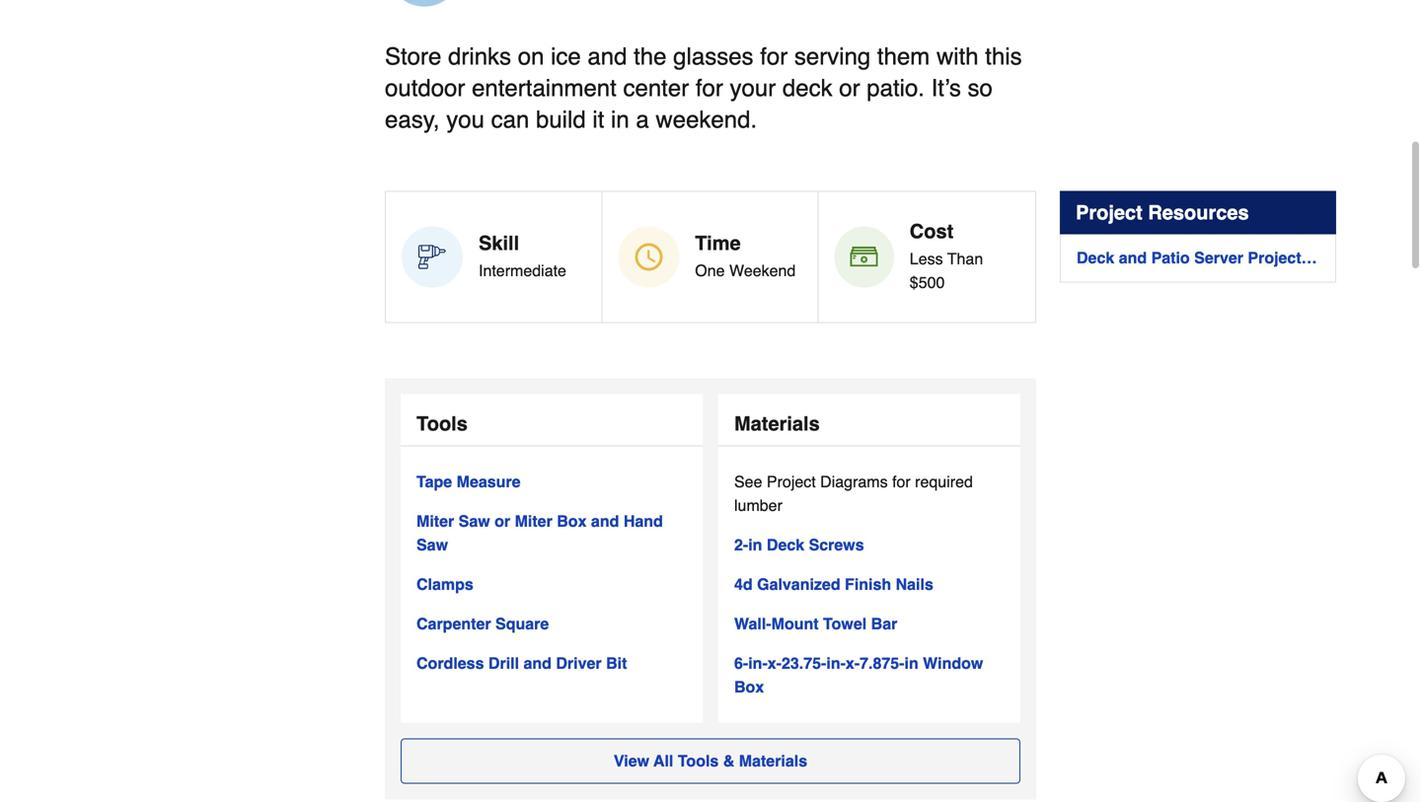 Task type: vqa. For each thing, say whether or not it's contained in the screenshot.
Start Saving With a Lowe's Business Credit Account
no



Task type: locate. For each thing, give the bounding box(es) containing it.
cordless
[[417, 655, 484, 673]]

1 horizontal spatial for
[[761, 43, 788, 70]]

drill
[[489, 655, 519, 673]]

deck and patio server project diagrams link
[[1077, 246, 1378, 270]]

2-
[[735, 536, 749, 554]]

0 horizontal spatial miter
[[417, 512, 454, 531]]

2 vertical spatial project
[[767, 473, 816, 491]]

miter saw or miter box and hand saw link
[[417, 510, 687, 557]]

deck
[[1077, 249, 1115, 267], [767, 536, 805, 554]]

carpenter square link
[[417, 613, 549, 636]]

deck
[[783, 74, 833, 102]]

6-in-x-23.75-in-x-7.875-in window box
[[735, 655, 984, 697]]

miter
[[417, 512, 454, 531], [515, 512, 553, 531]]

deck up galvanized
[[767, 536, 805, 554]]

0 horizontal spatial tools
[[417, 413, 468, 435]]

1 vertical spatial or
[[495, 512, 511, 531]]

materials right &
[[739, 752, 808, 771]]

them
[[878, 43, 930, 70]]

1 vertical spatial box
[[735, 678, 764, 697]]

1 horizontal spatial saw
[[459, 512, 490, 531]]

0 horizontal spatial in
[[611, 106, 630, 133]]

for
[[761, 43, 788, 70], [696, 74, 724, 102], [893, 473, 911, 491]]

for up "weekend."
[[696, 74, 724, 102]]

0 horizontal spatial deck
[[767, 536, 805, 554]]

patio.
[[867, 74, 925, 102]]

for left required
[[893, 473, 911, 491]]

6-in-x-23.75-in-x-7.875-in window box link
[[735, 652, 1005, 699]]

1 vertical spatial for
[[696, 74, 724, 102]]

x- down towel at bottom
[[846, 655, 860, 673]]

store drinks on ice and the glasses for serving them with this outdoor entertainment center for your deck or patio. it's so easy, you can build it in a weekend.
[[385, 43, 1023, 133]]

1 horizontal spatial or
[[840, 74, 861, 102]]

serving
[[795, 43, 871, 70]]

and
[[588, 43, 627, 70], [1119, 249, 1148, 267], [591, 512, 619, 531], [524, 655, 552, 673]]

on
[[518, 43, 544, 70]]

0 vertical spatial deck
[[1077, 249, 1115, 267]]

it's
[[932, 74, 962, 102]]

1 vertical spatial materials
[[739, 752, 808, 771]]

in-
[[749, 655, 768, 673], [827, 655, 846, 673]]

project inside deck and patio server project diagrams link
[[1249, 249, 1302, 267]]

0 vertical spatial in
[[611, 106, 630, 133]]

2 vertical spatial in
[[905, 655, 919, 673]]

cost
[[910, 220, 954, 243]]

skill intermediate
[[479, 232, 567, 280]]

in right it
[[611, 106, 630, 133]]

box down 6-
[[735, 678, 764, 697]]

finish
[[845, 576, 892, 594]]

all
[[654, 752, 674, 771]]

1 horizontal spatial diagrams
[[1306, 249, 1378, 267]]

your
[[730, 74, 776, 102]]

or down measure
[[495, 512, 511, 531]]

bit
[[606, 655, 627, 673]]

x-
[[768, 655, 782, 673], [846, 655, 860, 673]]

in left window
[[905, 655, 919, 673]]

it
[[593, 106, 605, 133]]

or inside store drinks on ice and the glasses for serving them with this outdoor entertainment center for your deck or patio. it's so easy, you can build it in a weekend.
[[840, 74, 861, 102]]

0 horizontal spatial box
[[557, 512, 587, 531]]

1 horizontal spatial in
[[749, 536, 763, 554]]

0 vertical spatial materials
[[735, 413, 820, 435]]

clamps link
[[417, 573, 474, 597]]

time one weekend
[[695, 232, 796, 280]]

so
[[968, 74, 993, 102]]

in- down towel at bottom
[[827, 655, 846, 673]]

entertainment
[[472, 74, 617, 102]]

1 vertical spatial deck
[[767, 536, 805, 554]]

1 vertical spatial diagrams
[[821, 473, 888, 491]]

tape
[[417, 473, 452, 491]]

easy,
[[385, 106, 440, 133]]

server
[[1195, 249, 1244, 267]]

0 horizontal spatial or
[[495, 512, 511, 531]]

saw down tape measure link
[[459, 512, 490, 531]]

project left "resources"
[[1076, 201, 1143, 224]]

in- down wall-
[[749, 655, 768, 673]]

project right server
[[1249, 249, 1302, 267]]

1 horizontal spatial in-
[[827, 655, 846, 673]]

2-in deck screws
[[735, 536, 865, 554]]

&
[[724, 752, 735, 771]]

tools up tape
[[417, 413, 468, 435]]

and right ice
[[588, 43, 627, 70]]

1 horizontal spatial box
[[735, 678, 764, 697]]

1 in- from the left
[[749, 655, 768, 673]]

and right drill
[[524, 655, 552, 673]]

patio
[[1152, 249, 1191, 267]]

miter down measure
[[515, 512, 553, 531]]

cash image
[[851, 243, 879, 271]]

saw up clamps
[[417, 536, 448, 554]]

tools
[[417, 413, 468, 435], [678, 752, 719, 771]]

carpenter
[[417, 615, 491, 633]]

in down lumber
[[749, 536, 763, 554]]

0 vertical spatial or
[[840, 74, 861, 102]]

project resources
[[1076, 201, 1250, 224]]

0 vertical spatial diagrams
[[1306, 249, 1378, 267]]

1 vertical spatial tools
[[678, 752, 719, 771]]

or down "serving"
[[840, 74, 861, 102]]

0 horizontal spatial diagrams
[[821, 473, 888, 491]]

square
[[496, 615, 549, 633]]

less
[[910, 250, 944, 268]]

miter down tape
[[417, 512, 454, 531]]

box
[[557, 512, 587, 531], [735, 678, 764, 697]]

materials
[[735, 413, 820, 435], [739, 752, 808, 771]]

1 vertical spatial in
[[749, 536, 763, 554]]

weekend
[[730, 262, 796, 280]]

the
[[634, 43, 667, 70]]

23.75-
[[782, 655, 827, 673]]

0 vertical spatial box
[[557, 512, 587, 531]]

2 horizontal spatial in
[[905, 655, 919, 673]]

1 horizontal spatial x-
[[846, 655, 860, 673]]

measure
[[457, 473, 521, 491]]

0 horizontal spatial in-
[[749, 655, 768, 673]]

2 horizontal spatial for
[[893, 473, 911, 491]]

tools left &
[[678, 752, 719, 771]]

resources
[[1149, 201, 1250, 224]]

0 horizontal spatial for
[[696, 74, 724, 102]]

can
[[491, 106, 530, 133]]

project inside the see project diagrams for required lumber
[[767, 473, 816, 491]]

cost less than $500
[[910, 220, 984, 292]]

1 vertical spatial saw
[[417, 536, 448, 554]]

0 vertical spatial for
[[761, 43, 788, 70]]

skill
[[479, 232, 520, 255]]

ice
[[551, 43, 581, 70]]

cordless drill and driver bit
[[417, 655, 627, 673]]

deck left patio
[[1077, 249, 1115, 267]]

with
[[937, 43, 979, 70]]

for up your
[[761, 43, 788, 70]]

diagrams
[[1306, 249, 1378, 267], [821, 473, 888, 491]]

or
[[840, 74, 861, 102], [495, 512, 511, 531]]

1 horizontal spatial deck
[[1077, 249, 1115, 267]]

lumber
[[735, 497, 783, 515]]

2 vertical spatial for
[[893, 473, 911, 491]]

clamps
[[417, 576, 474, 594]]

and left hand
[[591, 512, 619, 531]]

0 horizontal spatial x-
[[768, 655, 782, 673]]

project up lumber
[[767, 473, 816, 491]]

1 horizontal spatial miter
[[515, 512, 553, 531]]

1 horizontal spatial project
[[1076, 201, 1143, 224]]

materials up see
[[735, 413, 820, 435]]

x- right 6-
[[768, 655, 782, 673]]

box left hand
[[557, 512, 587, 531]]

history image
[[635, 243, 663, 271]]

2-in deck screws link
[[735, 534, 865, 557]]

1 vertical spatial project
[[1249, 249, 1302, 267]]

0 horizontal spatial project
[[767, 473, 816, 491]]

2 horizontal spatial project
[[1249, 249, 1302, 267]]



Task type: describe. For each thing, give the bounding box(es) containing it.
intermediate
[[479, 262, 567, 280]]

drinks
[[448, 43, 512, 70]]

4d galvanized finish nails link
[[735, 573, 934, 597]]

for inside the see project diagrams for required lumber
[[893, 473, 911, 491]]

and left patio
[[1119, 249, 1148, 267]]

or inside miter saw or miter box and hand saw
[[495, 512, 511, 531]]

screws
[[809, 536, 865, 554]]

1 horizontal spatial tools
[[678, 752, 719, 771]]

this
[[986, 43, 1023, 70]]

4d galvanized finish nails
[[735, 576, 934, 594]]

carpenter square
[[417, 615, 549, 633]]

center
[[624, 74, 689, 102]]

1 miter from the left
[[417, 512, 454, 531]]

7.875-
[[860, 655, 905, 673]]

time
[[695, 232, 741, 255]]

miter saw or miter box and hand saw
[[417, 512, 663, 554]]

6-
[[735, 655, 749, 673]]

1 x- from the left
[[768, 655, 782, 673]]

in inside store drinks on ice and the glasses for serving them with this outdoor entertainment center for your deck or patio. it's so easy, you can build it in a weekend.
[[611, 106, 630, 133]]

cordless drill and driver bit link
[[417, 652, 627, 676]]

bar
[[872, 615, 898, 633]]

required
[[916, 473, 973, 491]]

tools image
[[419, 243, 446, 271]]

2 x- from the left
[[846, 655, 860, 673]]

wall-mount towel bar link
[[735, 613, 898, 636]]

box inside miter saw or miter box and hand saw
[[557, 512, 587, 531]]

one
[[695, 262, 725, 280]]

$500
[[910, 273, 945, 292]]

towel
[[824, 615, 867, 633]]

and inside store drinks on ice and the glasses for serving them with this outdoor entertainment center for your deck or patio. it's so easy, you can build it in a weekend.
[[588, 43, 627, 70]]

you
[[447, 106, 485, 133]]

in inside 2-in deck screws link
[[749, 536, 763, 554]]

than
[[948, 250, 984, 268]]

see project diagrams for required lumber
[[735, 473, 973, 515]]

mount
[[772, 615, 819, 633]]

deck and patio server project diagrams
[[1077, 249, 1378, 267]]

view
[[614, 752, 650, 771]]

4d
[[735, 576, 753, 594]]

wall-mount towel bar
[[735, 615, 898, 633]]

tape measure
[[417, 473, 521, 491]]

in inside '6-in-x-23.75-in-x-7.875-in window box'
[[905, 655, 919, 673]]

hand
[[624, 512, 663, 531]]

outdoor
[[385, 74, 465, 102]]

nails
[[896, 576, 934, 594]]

glasses
[[674, 43, 754, 70]]

see
[[735, 473, 763, 491]]

window
[[923, 655, 984, 673]]

2 miter from the left
[[515, 512, 553, 531]]

0 vertical spatial tools
[[417, 413, 468, 435]]

weekend.
[[656, 106, 757, 133]]

box inside '6-in-x-23.75-in-x-7.875-in window box'
[[735, 678, 764, 697]]

2 in- from the left
[[827, 655, 846, 673]]

view all tools & materials
[[614, 752, 808, 771]]

0 vertical spatial project
[[1076, 201, 1143, 224]]

galvanized
[[757, 576, 841, 594]]

wall-
[[735, 615, 772, 633]]

0 horizontal spatial saw
[[417, 536, 448, 554]]

diagrams inside the see project diagrams for required lumber
[[821, 473, 888, 491]]

store
[[385, 43, 442, 70]]

a
[[636, 106, 649, 133]]

tape measure link
[[417, 470, 521, 494]]

driver
[[556, 655, 602, 673]]

0 vertical spatial saw
[[459, 512, 490, 531]]

build
[[536, 106, 586, 133]]

and inside miter saw or miter box and hand saw
[[591, 512, 619, 531]]



